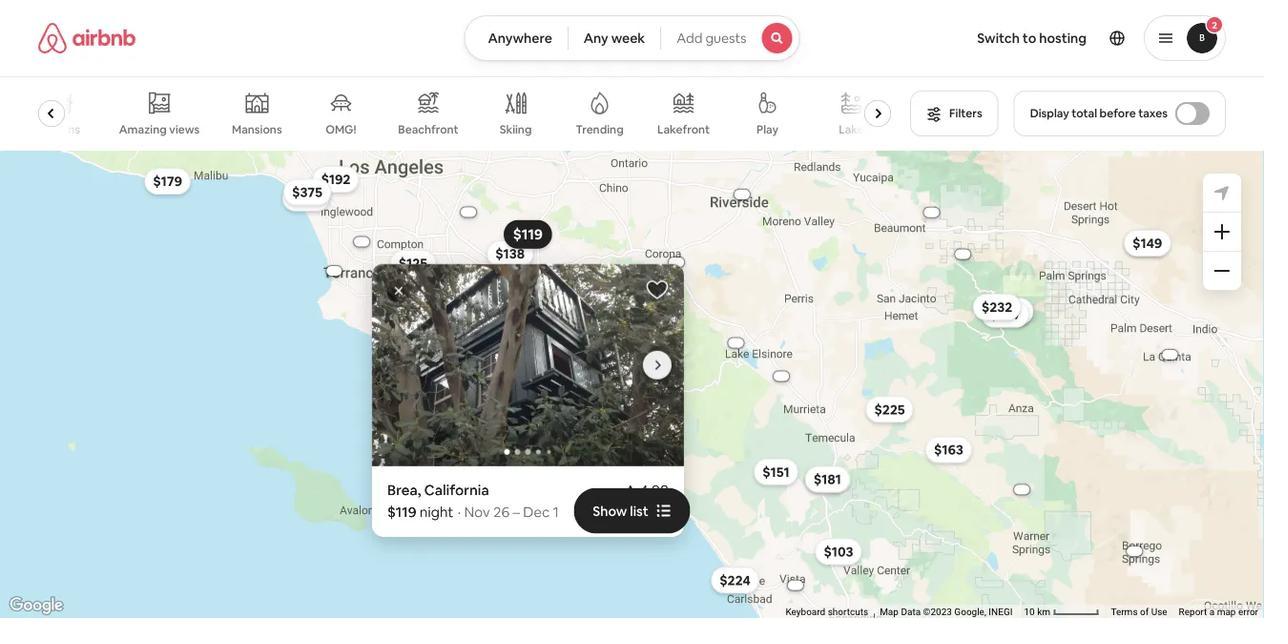 Task type: vqa. For each thing, say whether or not it's contained in the screenshot.
you'll
no



Task type: describe. For each thing, give the bounding box(es) containing it.
$125 button
[[390, 250, 436, 277]]

$119 inside button
[[513, 225, 543, 244]]

$149 button
[[1124, 230, 1171, 257]]

play
[[757, 122, 779, 137]]

google image
[[5, 594, 68, 618]]

10 km button
[[1019, 605, 1106, 618]]

26
[[493, 503, 510, 522]]

guests
[[706, 30, 747, 47]]

any
[[584, 30, 609, 47]]

km
[[1038, 607, 1051, 618]]

$225
[[875, 401, 905, 418]]

group containing amazing views
[[36, 76, 899, 151]]

nov
[[464, 503, 490, 522]]

of
[[1140, 607, 1149, 618]]

$203
[[994, 303, 1025, 320]]

add guests button
[[661, 15, 800, 61]]

omg!
[[326, 122, 357, 137]]

$113
[[1133, 234, 1161, 251]]

amazing views
[[120, 122, 200, 137]]

$103
[[824, 543, 854, 561]]

$113 button
[[1125, 229, 1169, 256]]

google,
[[955, 607, 987, 618]]

add
[[677, 30, 703, 47]]

report
[[1179, 607, 1208, 618]]

$173
[[814, 471, 843, 488]]

california
[[424, 481, 489, 500]]

beachfront
[[399, 122, 459, 137]]

filters button
[[911, 91, 999, 136]]

$125
[[399, 255, 428, 272]]

$224 button
[[711, 567, 760, 594]]

$119 button
[[504, 220, 552, 249]]

trending
[[576, 122, 624, 137]]

$173 button
[[805, 467, 851, 493]]

keyboard shortcuts button
[[786, 606, 869, 618]]

$225 button
[[866, 396, 914, 423]]

$103 button
[[815, 539, 862, 565]]

$181
[[814, 471, 842, 488]]

group inside google map
showing 73 stays. 'region'
[[372, 264, 684, 466]]

report a map error link
[[1179, 607, 1259, 618]]

$375
[[292, 184, 323, 201]]

1
[[553, 503, 559, 522]]

$181 button
[[805, 466, 850, 493]]

show
[[593, 503, 627, 520]]

$179 button
[[144, 168, 191, 195]]

$151
[[763, 464, 790, 481]]

data
[[901, 607, 921, 618]]

2
[[1212, 19, 1218, 31]]

show list
[[593, 503, 649, 520]]

map
[[1217, 607, 1236, 618]]

night
[[420, 503, 454, 522]]

$192 button
[[313, 166, 359, 193]]

$119 inside brea, california $119 night · nov 26 – dec 1
[[387, 503, 417, 522]]

4.98 out of 5 average rating image
[[625, 481, 669, 500]]

brea, california $119 night · nov 26 – dec 1
[[387, 481, 559, 522]]

switch to hosting
[[978, 30, 1087, 47]]

·
[[458, 503, 461, 522]]

shortcuts
[[828, 607, 869, 618]]

keyboard shortcuts
[[786, 607, 869, 618]]

$255
[[291, 190, 321, 207]]

map data ©2023 google, inegi
[[880, 607, 1013, 618]]

display total before taxes button
[[1014, 91, 1226, 136]]



Task type: locate. For each thing, give the bounding box(es) containing it.
0 vertical spatial $119
[[513, 225, 543, 244]]

filters
[[950, 106, 983, 121]]

$119
[[513, 225, 543, 244], [387, 503, 417, 522]]

0 vertical spatial group
[[36, 76, 899, 151]]

$138
[[496, 245, 525, 262]]

$119 up $138
[[513, 225, 543, 244]]

zoom in image
[[1215, 224, 1230, 240]]

$149
[[1133, 235, 1163, 252]]

close image
[[393, 285, 405, 297]]

map
[[880, 607, 899, 618]]

group
[[36, 76, 899, 151], [372, 264, 684, 466]]

10 km
[[1024, 607, 1053, 618]]

add to wishlist image
[[646, 279, 669, 301]]

error
[[1239, 607, 1259, 618]]

1 horizontal spatial $119
[[513, 225, 543, 244]]

$163
[[934, 441, 964, 459]]

lakefront
[[658, 122, 711, 137]]

display total before taxes
[[1030, 106, 1168, 121]]

$375 button
[[284, 179, 331, 206]]

a
[[1210, 607, 1215, 618]]

taxes
[[1139, 106, 1168, 121]]

–
[[513, 503, 520, 522]]

mansions
[[232, 122, 283, 137]]

anywhere button
[[464, 15, 569, 61]]

report a map error
[[1179, 607, 1259, 618]]

skiing
[[500, 122, 532, 137]]

display
[[1030, 106, 1070, 121]]

$232
[[982, 299, 1013, 316]]

hosting
[[1040, 30, 1087, 47]]

4.98
[[640, 481, 669, 500]]

10
[[1024, 607, 1035, 618]]

keyboard
[[786, 607, 826, 618]]

1 vertical spatial $119
[[387, 503, 417, 522]]

terms of use link
[[1111, 607, 1168, 618]]

any week
[[584, 30, 645, 47]]

©2023
[[923, 607, 952, 618]]

anywhere
[[488, 30, 552, 47]]

inegi
[[989, 607, 1013, 618]]

$307
[[990, 306, 1021, 323]]

$224
[[720, 572, 751, 589]]

total
[[1072, 106, 1098, 121]]

cabins
[[44, 122, 81, 137]]

$119 down brea,
[[387, 503, 417, 522]]

terms
[[1111, 607, 1138, 618]]

week
[[611, 30, 645, 47]]

views
[[170, 122, 200, 137]]

show list button
[[574, 488, 691, 534]]

$232 button
[[973, 294, 1021, 321]]

1 vertical spatial group
[[372, 264, 684, 466]]

add guests
[[677, 30, 747, 47]]

before
[[1100, 106, 1136, 121]]

$421
[[996, 303, 1025, 320]]

switch to hosting link
[[966, 18, 1098, 58]]

amazing
[[120, 122, 167, 137]]

$421 button
[[987, 298, 1034, 325]]

terms of use
[[1111, 607, 1168, 618]]

$179
[[153, 173, 182, 190]]

brea,
[[387, 481, 421, 500]]

2 button
[[1144, 15, 1226, 61]]

lake
[[840, 122, 865, 137]]

$192
[[321, 171, 351, 188]]

$151 button
[[754, 459, 799, 486]]

google map
showing 73 stays. region
[[0, 151, 1265, 618]]

use
[[1152, 607, 1168, 618]]

$138 button
[[487, 240, 534, 267]]

None search field
[[464, 15, 800, 61]]

$203 button
[[985, 298, 1034, 325]]

none search field containing anywhere
[[464, 15, 800, 61]]

any week button
[[568, 15, 662, 61]]

switch
[[978, 30, 1020, 47]]

list
[[630, 503, 649, 520]]

zoom out image
[[1215, 263, 1230, 279]]

$307 button
[[981, 301, 1030, 328]]

$163 button
[[926, 437, 972, 463]]

profile element
[[823, 0, 1226, 76]]

0 horizontal spatial $119
[[387, 503, 417, 522]]



